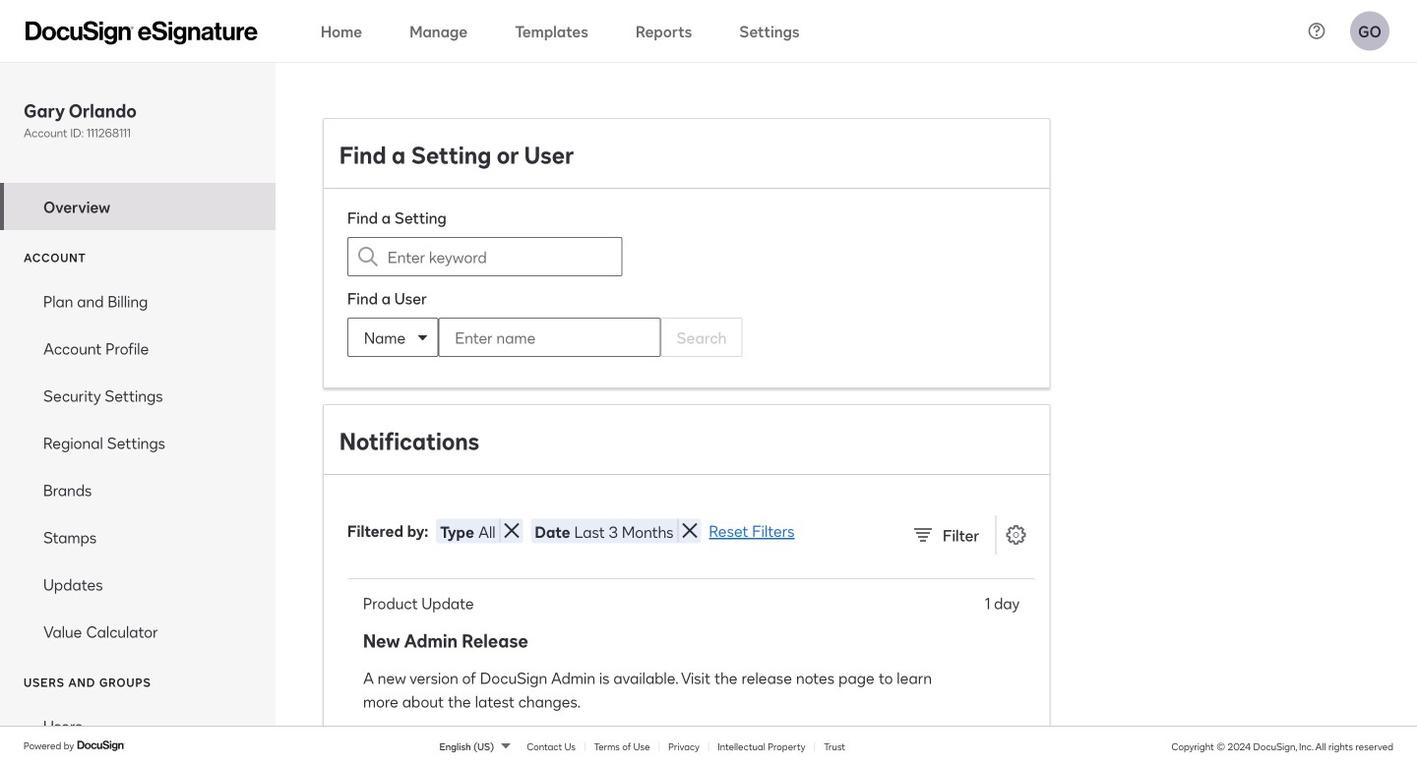 Task type: locate. For each thing, give the bounding box(es) containing it.
Enter keyword text field
[[388, 238, 582, 276]]

docusign image
[[77, 738, 126, 754]]

account element
[[0, 278, 276, 656]]



Task type: describe. For each thing, give the bounding box(es) containing it.
docusign admin image
[[26, 21, 258, 45]]

Enter name text field
[[439, 319, 621, 356]]



Task type: vqa. For each thing, say whether or not it's contained in the screenshot.
tab list
no



